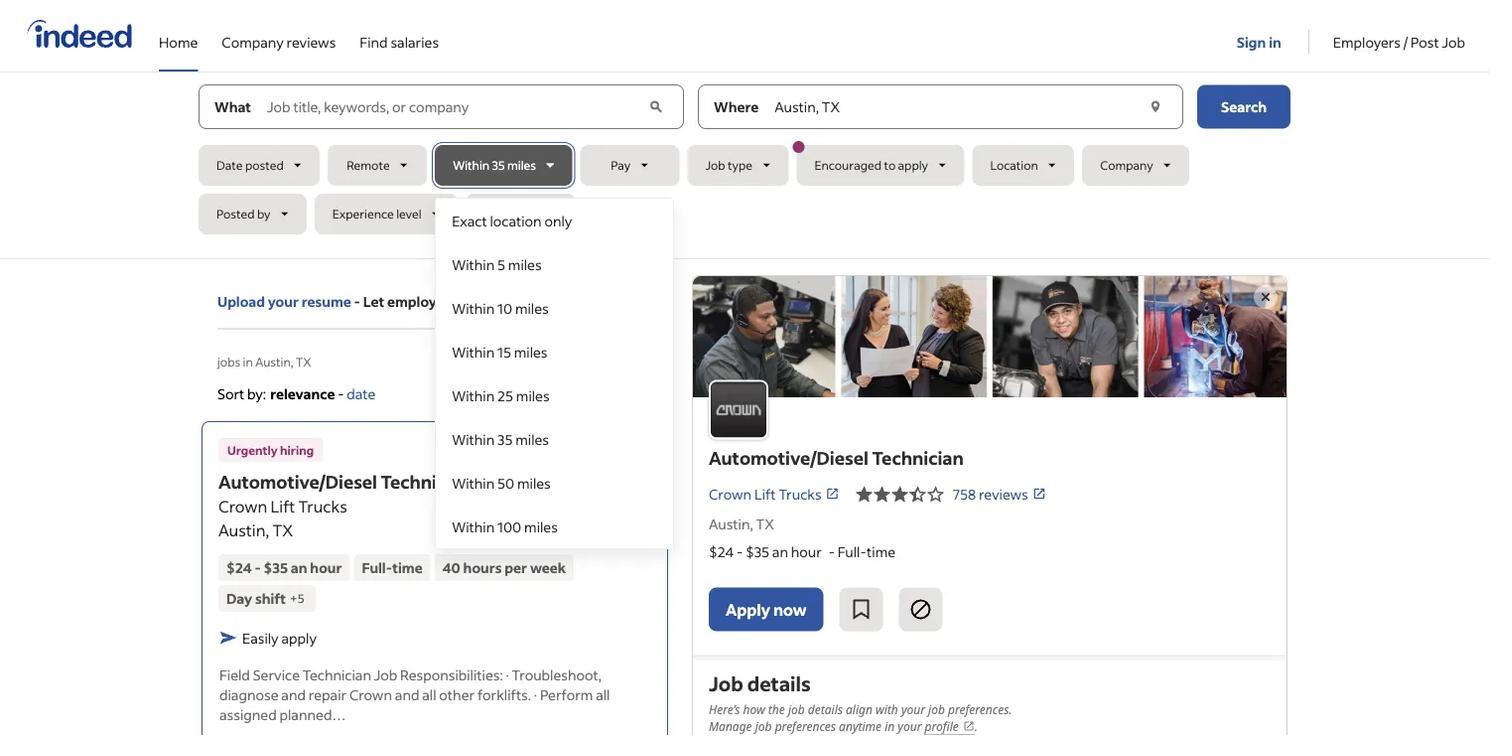 Task type: vqa. For each thing, say whether or not it's contained in the screenshot.
Job actions for Legal Secretary/Receptionist is collapsed icon
no



Task type: locate. For each thing, give the bounding box(es) containing it.
0 vertical spatial within 35 miles
[[453, 157, 536, 173]]

crown right 'repair'
[[350, 685, 392, 703]]

within 35 miles up exact location only
[[453, 157, 536, 173]]

company up what
[[222, 33, 284, 51]]

technician
[[873, 446, 964, 469], [381, 470, 472, 493], [303, 665, 371, 683]]

1 horizontal spatial 5
[[498, 255, 506, 273]]

company down clear image
[[1101, 157, 1154, 173]]

location
[[490, 212, 542, 229]]

experience
[[333, 206, 394, 221]]

relevance
[[270, 384, 335, 402]]

1 vertical spatial in
[[243, 354, 253, 369]]

home link
[[159, 0, 198, 68]]

within 35 miles button
[[435, 145, 573, 186]]

0 horizontal spatial company
[[222, 33, 284, 51]]

1 horizontal spatial and
[[395, 685, 420, 703]]

0 vertical spatial in
[[1270, 33, 1282, 51]]

forklifts.
[[478, 685, 531, 703]]

job
[[1443, 33, 1466, 51], [706, 157, 726, 173], [374, 665, 398, 683], [709, 670, 744, 696]]

2 and from the left
[[395, 685, 420, 703]]

trucks for crown lift trucks austin, tx
[[298, 496, 347, 516]]

clear element
[[646, 97, 667, 117], [1146, 97, 1166, 117]]

apply right easily
[[282, 629, 317, 646]]

hour up now
[[791, 543, 822, 561]]

35 up exact location only
[[492, 157, 505, 173]]

1 horizontal spatial trucks
[[779, 485, 822, 503]]

0 horizontal spatial technician
[[303, 665, 371, 683]]

1 horizontal spatial crown
[[350, 685, 392, 703]]

clear element up pay popup button
[[646, 97, 667, 117]]

day
[[226, 589, 252, 607]]

austin, down crown lift trucks
[[709, 515, 754, 533]]

1 horizontal spatial in
[[885, 718, 895, 734]]

reviews left the find
[[287, 33, 336, 51]]

remote button
[[328, 145, 427, 186]]

how
[[744, 701, 766, 717]]

5 right shift
[[298, 590, 304, 606]]

time left 40
[[393, 559, 423, 576]]

within
[[453, 157, 490, 173], [452, 255, 495, 273], [452, 299, 495, 317], [452, 343, 495, 361], [452, 386, 495, 404], [452, 430, 495, 448], [452, 474, 495, 492], [452, 517, 495, 535]]

in down the with
[[885, 718, 895, 734]]

trucks inside crown lift trucks link
[[779, 485, 822, 503]]

profile
[[925, 718, 959, 734]]

15
[[498, 343, 511, 361]]

1 horizontal spatial $35
[[746, 543, 770, 561]]

0 horizontal spatial trucks
[[298, 496, 347, 516]]

· up forklifts.
[[506, 665, 509, 683]]

crown up the 'austin, tx'
[[709, 485, 752, 503]]

35 down 25
[[498, 430, 513, 448]]

your right the with
[[902, 701, 926, 717]]

tx inside crown lift trucks austin, tx
[[273, 520, 293, 540]]

0 horizontal spatial reviews
[[287, 33, 336, 51]]

tx up relevance
[[296, 354, 311, 369]]

0 horizontal spatial hour
[[310, 559, 342, 576]]

1 horizontal spatial full-
[[838, 543, 867, 561]]

urgently
[[227, 442, 278, 457]]

· down troubleshoot,
[[534, 685, 538, 703]]

0 vertical spatial automotive/diesel
[[709, 446, 869, 469]]

lift up the 'austin, tx'
[[755, 485, 776, 503]]

job left responsibilities:
[[374, 665, 398, 683]]

automotive/diesel technician up crown lift trucks link
[[709, 446, 964, 469]]

lift
[[755, 485, 776, 503], [271, 496, 295, 516]]

0 vertical spatial apply
[[898, 157, 929, 173]]

100
[[498, 517, 522, 535]]

all left other
[[422, 685, 437, 703]]

within up the find
[[452, 255, 495, 273]]

to
[[884, 157, 896, 173]]

within 10 miles
[[452, 299, 549, 317]]

miles for within 100 miles link
[[525, 517, 558, 535]]

0 vertical spatial company
[[222, 33, 284, 51]]

within left 25
[[452, 386, 495, 404]]

2 horizontal spatial tx
[[756, 515, 774, 533]]

technician left 50
[[381, 470, 472, 493]]

apply now button
[[709, 588, 824, 631]]

1 horizontal spatial job
[[789, 701, 805, 717]]

job details
[[709, 670, 811, 696]]

details up manage job preferences anytime in your
[[808, 701, 843, 717]]

$24 - $35 an hour
[[226, 559, 342, 576]]

0 horizontal spatial tx
[[273, 520, 293, 540]]

all right perform
[[596, 685, 610, 703]]

0 horizontal spatial $35
[[264, 559, 288, 576]]

reviews for company reviews
[[287, 33, 336, 51]]

austin, up the '$24 - $35 an hour'
[[219, 520, 269, 540]]

5 up you
[[498, 255, 506, 273]]

1 vertical spatial reviews
[[979, 485, 1029, 503]]

5 inside 'menu'
[[498, 255, 506, 273]]

1 horizontal spatial hour
[[791, 543, 822, 561]]

within down within 25 miles
[[452, 430, 495, 448]]

2 horizontal spatial crown
[[709, 485, 752, 503]]

miles inside 'link'
[[517, 474, 551, 492]]

date posted button
[[199, 145, 320, 186]]

job down 'how'
[[756, 718, 772, 734]]

search
[[1222, 98, 1267, 116]]

None search field
[[199, 84, 1291, 549]]

manage
[[709, 718, 753, 734]]

0 horizontal spatial full-
[[362, 559, 393, 576]]

lift inside crown lift trucks austin, tx
[[271, 496, 295, 516]]

0 horizontal spatial in
[[243, 354, 253, 369]]

within inside popup button
[[453, 157, 490, 173]]

and down responsibilities:
[[395, 685, 420, 703]]

trucks up the $24 - $35 an hour - full-time
[[779, 485, 822, 503]]

job up "preferences"
[[789, 701, 805, 717]]

miles up you
[[508, 255, 542, 273]]

-
[[354, 293, 360, 310], [338, 384, 344, 402], [737, 543, 743, 561], [829, 543, 835, 561], [255, 559, 261, 576]]

$24 down the 'austin, tx'
[[709, 543, 734, 561]]

- up the day shift + 5
[[255, 559, 261, 576]]

40 hours per week
[[443, 559, 566, 576]]

0 vertical spatial technician
[[873, 446, 964, 469]]

within for within 35 miles link
[[452, 430, 495, 448]]

within left 50
[[452, 474, 495, 492]]

2 horizontal spatial job
[[929, 701, 945, 717]]

1 vertical spatial 35
[[498, 430, 513, 448]]

within left 15
[[452, 343, 495, 361]]

2 clear element from the left
[[1146, 97, 1166, 117]]

Where field
[[771, 85, 1144, 129]]

0 horizontal spatial automotive/diesel technician
[[219, 470, 472, 493]]

full- left 40
[[362, 559, 393, 576]]

reviews right 758 at the right of page
[[979, 485, 1029, 503]]

find salaries link
[[360, 0, 439, 68]]

0 vertical spatial ·
[[506, 665, 509, 683]]

in right sign
[[1270, 33, 1282, 51]]

.
[[975, 718, 978, 734]]

35 inside 'menu'
[[498, 430, 513, 448]]

hiring
[[280, 442, 314, 457]]

1 horizontal spatial clear element
[[1146, 97, 1166, 117]]

within 35 miles link
[[436, 417, 674, 461]]

0 horizontal spatial all
[[422, 685, 437, 703]]

1 horizontal spatial all
[[596, 685, 610, 703]]

posted
[[245, 157, 284, 173]]

week
[[530, 559, 566, 576]]

What field
[[263, 85, 645, 129]]

an up +
[[291, 559, 307, 576]]

time down 3.4 out of 5 stars. link to 758 company reviews (opens in a new tab) image
[[867, 543, 896, 561]]

technician up 'repair'
[[303, 665, 371, 683]]

758 reviews link
[[953, 485, 1047, 503]]

crown for crown lift trucks
[[709, 485, 752, 503]]

tx down crown lift trucks
[[756, 515, 774, 533]]

hour down crown lift trucks austin, tx
[[310, 559, 342, 576]]

tx
[[296, 354, 311, 369], [756, 515, 774, 533], [273, 520, 293, 540]]

profile link
[[925, 718, 975, 735]]

miles inside popup button
[[508, 157, 536, 173]]

full- up save this job icon
[[838, 543, 867, 561]]

clear element up company popup button at top
[[1146, 97, 1166, 117]]

by
[[257, 206, 271, 221]]

apply now
[[726, 599, 807, 619]]

details up the
[[748, 670, 811, 696]]

hours
[[463, 559, 502, 576]]

miles for within 15 miles link
[[514, 343, 548, 361]]

company for company reviews
[[222, 33, 284, 51]]

1 horizontal spatial ·
[[534, 685, 538, 703]]

clear image
[[646, 97, 667, 117]]

0 horizontal spatial lift
[[271, 496, 295, 516]]

5
[[498, 255, 506, 273], [298, 590, 304, 606]]

and down 'service'
[[281, 685, 306, 703]]

exact location only link
[[436, 199, 674, 242]]

2 horizontal spatial in
[[1270, 33, 1282, 51]]

let
[[363, 293, 385, 310]]

within left 100
[[452, 517, 495, 535]]

crown lift trucks logo image
[[693, 276, 1287, 397], [709, 380, 769, 439]]

miles for within 35 miles link
[[516, 430, 549, 448]]

1 horizontal spatial an
[[773, 543, 789, 561]]

0 horizontal spatial and
[[281, 685, 306, 703]]

planned…
[[280, 705, 346, 723]]

within left "10"
[[452, 299, 495, 317]]

$35 up shift
[[264, 559, 288, 576]]

within 100 miles link
[[436, 505, 674, 548]]

technician up 3.4 out of 5 stars. link to 758 company reviews (opens in a new tab) image
[[873, 446, 964, 469]]

1 horizontal spatial $24
[[709, 543, 734, 561]]

within 25 miles
[[452, 386, 550, 404]]

miles right "10"
[[515, 299, 549, 317]]

0 horizontal spatial clear element
[[646, 97, 667, 117]]

- down crown lift trucks link
[[829, 543, 835, 561]]

within 100 miles
[[452, 517, 558, 535]]

0 vertical spatial 5
[[498, 255, 506, 273]]

within 35 miles down within 25 miles
[[452, 430, 549, 448]]

0 horizontal spatial 5
[[298, 590, 304, 606]]

crown lift trucks link
[[709, 484, 840, 505]]

10
[[498, 299, 513, 317]]

1 horizontal spatial technician
[[381, 470, 472, 493]]

within for within 100 miles link
[[452, 517, 495, 535]]

miles right 100
[[525, 517, 558, 535]]

upload your resume link
[[218, 291, 351, 312]]

automotive/diesel down hiring
[[219, 470, 377, 493]]

close job details image
[[1254, 285, 1278, 309]]

tx up the '$24 - $35 an hour'
[[273, 520, 293, 540]]

crown inside crown lift trucks austin, tx
[[219, 496, 267, 516]]

job up here's
[[709, 670, 744, 696]]

within up exact
[[453, 157, 490, 173]]

here's
[[709, 701, 740, 717]]

- down the 'austin, tx'
[[737, 543, 743, 561]]

- left date
[[338, 384, 344, 402]]

$24 for $24 - $35 an hour - full-time
[[709, 543, 734, 561]]

miles right 25
[[516, 386, 550, 404]]

$24 up day
[[226, 559, 252, 576]]

1 horizontal spatial apply
[[898, 157, 929, 173]]

automotive/diesel technician down hiring
[[219, 470, 472, 493]]

crown down urgently
[[219, 496, 267, 516]]

$35
[[746, 543, 770, 561], [264, 559, 288, 576]]

lift down urgently hiring
[[271, 496, 295, 516]]

in right the jobs
[[243, 354, 253, 369]]

miles up location
[[508, 157, 536, 173]]

0 vertical spatial reviews
[[287, 33, 336, 51]]

time
[[867, 543, 896, 561], [393, 559, 423, 576]]

details
[[748, 670, 811, 696], [808, 701, 843, 717]]

experience level
[[333, 206, 422, 221]]

miles right 15
[[514, 343, 548, 361]]

miles down within 25 miles link
[[516, 430, 549, 448]]

an for $24 - $35 an hour - full-time
[[773, 543, 789, 561]]

lift for crown lift trucks austin, tx
[[271, 496, 295, 516]]

1 horizontal spatial automotive/diesel technician
[[709, 446, 964, 469]]

trucks down automotive/diesel technician button
[[298, 496, 347, 516]]

home
[[159, 33, 198, 51]]

trucks inside crown lift trucks austin, tx
[[298, 496, 347, 516]]

and
[[281, 685, 306, 703], [395, 685, 420, 703]]

menu containing exact location only
[[435, 198, 675, 549]]

1 horizontal spatial reviews
[[979, 485, 1029, 503]]

save this job image
[[850, 597, 873, 621]]

company inside popup button
[[1101, 157, 1154, 173]]

0 vertical spatial 35
[[492, 157, 505, 173]]

sort
[[218, 384, 245, 402]]

automotive/diesel up crown lift trucks link
[[709, 446, 869, 469]]

clear element for where
[[1146, 97, 1166, 117]]

your
[[268, 293, 299, 310], [902, 701, 926, 717], [898, 718, 922, 734]]

automotive/diesel
[[709, 446, 869, 469], [219, 470, 377, 493]]

posted
[[217, 206, 255, 221]]

apply right to on the top of the page
[[898, 157, 929, 173]]

3.4 out of 5 stars. link to 758 company reviews (opens in a new tab) image
[[856, 482, 945, 506]]

0 horizontal spatial automotive/diesel
[[219, 470, 377, 493]]

35 inside popup button
[[492, 157, 505, 173]]

1 vertical spatial details
[[808, 701, 843, 717]]

job up profile
[[929, 701, 945, 717]]

- left the let
[[354, 293, 360, 310]]

1 vertical spatial ·
[[534, 685, 538, 703]]

1 vertical spatial within 35 miles
[[452, 430, 549, 448]]

1 vertical spatial 5
[[298, 590, 304, 606]]

1 horizontal spatial company
[[1101, 157, 1154, 173]]

menu
[[435, 198, 675, 549]]

$35 down the 'austin, tx'
[[746, 543, 770, 561]]

within inside 'link'
[[452, 474, 495, 492]]

1 clear element from the left
[[646, 97, 667, 117]]

job left 'type' at top
[[706, 157, 726, 173]]

miles for within 50 miles 'link'
[[517, 474, 551, 492]]

in for jobs
[[243, 354, 253, 369]]

1 horizontal spatial lift
[[755, 485, 776, 503]]

0 horizontal spatial an
[[291, 559, 307, 576]]

0 horizontal spatial $24
[[226, 559, 252, 576]]

1 vertical spatial apply
[[282, 629, 317, 646]]

austin, tx
[[709, 515, 774, 533]]

full-
[[838, 543, 867, 561], [362, 559, 393, 576]]

crown
[[709, 485, 752, 503], [219, 496, 267, 516], [350, 685, 392, 703]]

2 vertical spatial in
[[885, 718, 895, 734]]

all
[[422, 685, 437, 703], [596, 685, 610, 703]]

miles right 50
[[517, 474, 551, 492]]

2 vertical spatial technician
[[303, 665, 371, 683]]

automotive/diesel technician
[[709, 446, 964, 469], [219, 470, 472, 493]]

level
[[397, 206, 422, 221]]

1 vertical spatial company
[[1101, 157, 1154, 173]]

0 horizontal spatial crown
[[219, 496, 267, 516]]

an down the 'austin, tx'
[[773, 543, 789, 561]]

easily
[[242, 629, 279, 646]]



Task type: describe. For each thing, give the bounding box(es) containing it.
miles for within 10 miles link
[[515, 299, 549, 317]]

within for within 15 miles link
[[452, 343, 495, 361]]

2 horizontal spatial technician
[[873, 446, 964, 469]]

what
[[215, 98, 251, 116]]

type
[[728, 157, 753, 173]]

post
[[1412, 33, 1440, 51]]

within for the within 5 miles link
[[452, 255, 495, 273]]

$35 for $24 - $35 an hour
[[264, 559, 288, 576]]

job inside field service technician job responsibilities: · troubleshoot, diagnose and repair crown and all other forklifts. · perform all assigned planned…
[[374, 665, 398, 683]]

location
[[991, 157, 1039, 173]]

reviews for 758 reviews
[[979, 485, 1029, 503]]

$24 for $24 - $35 an hour
[[226, 559, 252, 576]]

/
[[1404, 33, 1409, 51]]

find
[[360, 33, 388, 51]]

1 vertical spatial technician
[[381, 470, 472, 493]]

other
[[439, 685, 475, 703]]

1 all from the left
[[422, 685, 437, 703]]

salaries
[[391, 33, 439, 51]]

service
[[253, 665, 300, 683]]

experience level button
[[315, 194, 458, 234]]

jobs in austin, tx
[[218, 354, 311, 369]]

exact location only
[[452, 212, 573, 229]]

1 horizontal spatial automotive/diesel
[[709, 446, 869, 469]]

perform
[[540, 685, 593, 703]]

urgently hiring
[[227, 442, 314, 457]]

preferences
[[775, 718, 836, 734]]

employers / post job
[[1334, 33, 1466, 51]]

hour for $24 - $35 an hour
[[310, 559, 342, 576]]

employers
[[1334, 33, 1402, 51]]

pay button
[[580, 145, 680, 186]]

by:
[[247, 384, 266, 402]]

only
[[545, 212, 573, 229]]

within 25 miles link
[[436, 373, 674, 417]]

crown for crown lift trucks austin, tx
[[219, 496, 267, 516]]

lift for crown lift trucks
[[755, 485, 776, 503]]

within 50 miles
[[452, 474, 551, 492]]

sort by: relevance - date
[[218, 384, 376, 402]]

remote
[[347, 157, 390, 173]]

your down the with
[[898, 718, 922, 734]]

diagnose
[[220, 685, 279, 703]]

encouraged to apply button
[[793, 141, 965, 186]]

encouraged
[[815, 157, 882, 173]]

crown inside field service technician job responsibilities: · troubleshoot, diagnose and repair crown and all other forklifts. · perform all assigned planned…
[[350, 685, 392, 703]]

1 and from the left
[[281, 685, 306, 703]]

within for within 50 miles 'link'
[[452, 474, 495, 492]]

employers / post job link
[[1334, 0, 1466, 68]]

full-time
[[362, 559, 423, 576]]

date
[[347, 384, 376, 402]]

clear image
[[1146, 97, 1166, 117]]

0 horizontal spatial time
[[393, 559, 423, 576]]

day shift + 5
[[226, 589, 304, 607]]

sign
[[1237, 33, 1267, 51]]

within 35 miles inside 'menu'
[[452, 430, 549, 448]]

an for $24 - $35 an hour
[[291, 559, 307, 576]]

manage job preferences anytime in your
[[709, 718, 925, 734]]

location button
[[973, 145, 1075, 186]]

not interested image
[[909, 597, 933, 621]]

within 15 miles
[[452, 343, 548, 361]]

apply inside dropdown button
[[898, 157, 929, 173]]

1 horizontal spatial tx
[[296, 354, 311, 369]]

758
[[953, 485, 977, 503]]

miles for within 25 miles link
[[516, 386, 550, 404]]

0 vertical spatial automotive/diesel technician
[[709, 446, 964, 469]]

0 vertical spatial details
[[748, 670, 811, 696]]

25
[[498, 386, 514, 404]]

crown lift trucks austin, tx
[[219, 496, 347, 540]]

company button
[[1083, 145, 1190, 186]]

here's how the job details align with your job preferences.
[[709, 701, 1013, 717]]

your right upload
[[268, 293, 299, 310]]

field
[[220, 665, 250, 683]]

posted by
[[217, 206, 271, 221]]

austin, up by:
[[255, 354, 294, 369]]

5 inside the day shift + 5
[[298, 590, 304, 606]]

within 15 miles link
[[436, 330, 674, 373]]

hour for $24 - $35 an hour - full-time
[[791, 543, 822, 561]]

find
[[460, 293, 487, 310]]

none search field containing what
[[199, 84, 1291, 549]]

0 horizontal spatial job
[[756, 718, 772, 734]]

within 5 miles link
[[436, 242, 674, 286]]

date
[[217, 157, 243, 173]]

per
[[505, 559, 528, 576]]

upload
[[218, 293, 265, 310]]

miles for the within 5 miles link
[[508, 255, 542, 273]]

trucks for crown lift trucks
[[779, 485, 822, 503]]

resume
[[302, 293, 351, 310]]

employers
[[387, 293, 457, 310]]

easily apply
[[242, 629, 317, 646]]

pay
[[611, 157, 631, 173]]

758 reviews
[[953, 485, 1029, 503]]

1 vertical spatial automotive/diesel technician
[[219, 470, 472, 493]]

job type button
[[688, 145, 789, 186]]

find salaries
[[360, 33, 439, 51]]

upload your resume - let employers find you
[[218, 293, 514, 310]]

job inside dropdown button
[[706, 157, 726, 173]]

$35 for $24 - $35 an hour - full-time
[[746, 543, 770, 561]]

company for company
[[1101, 157, 1154, 173]]

company reviews link
[[222, 0, 336, 68]]

field service technician job responsibilities: · troubleshoot, diagnose and repair crown and all other forklifts. · perform all assigned planned…
[[220, 665, 610, 723]]

1 horizontal spatial time
[[867, 543, 896, 561]]

where
[[714, 98, 759, 116]]

+
[[290, 590, 298, 606]]

align
[[846, 701, 873, 717]]

within 35 miles inside popup button
[[453, 157, 536, 173]]

technician inside field service technician job responsibilities: · troubleshoot, diagnose and repair crown and all other forklifts. · perform all assigned planned…
[[303, 665, 371, 683]]

in for sign
[[1270, 33, 1282, 51]]

sign in
[[1237, 33, 1282, 51]]

company reviews
[[222, 33, 336, 51]]

the
[[769, 701, 785, 717]]

clear element for what
[[646, 97, 667, 117]]

0 horizontal spatial apply
[[282, 629, 317, 646]]

2 all from the left
[[596, 685, 610, 703]]

now
[[774, 599, 807, 619]]

apply
[[726, 599, 771, 619]]

1 vertical spatial automotive/diesel
[[219, 470, 377, 493]]

$24 - $35 an hour - full-time
[[709, 543, 896, 561]]

within 5 miles
[[452, 255, 542, 273]]

austin, inside crown lift trucks austin, tx
[[219, 520, 269, 540]]

shift
[[255, 589, 286, 607]]

0 horizontal spatial ·
[[506, 665, 509, 683]]

automotive/diesel technician button
[[219, 470, 472, 493]]

within for within 10 miles link
[[452, 299, 495, 317]]

within 10 miles link
[[436, 286, 674, 330]]

date posted
[[217, 157, 284, 173]]

within for within 25 miles link
[[452, 386, 495, 404]]

job right post
[[1443, 33, 1466, 51]]

50
[[498, 474, 515, 492]]



